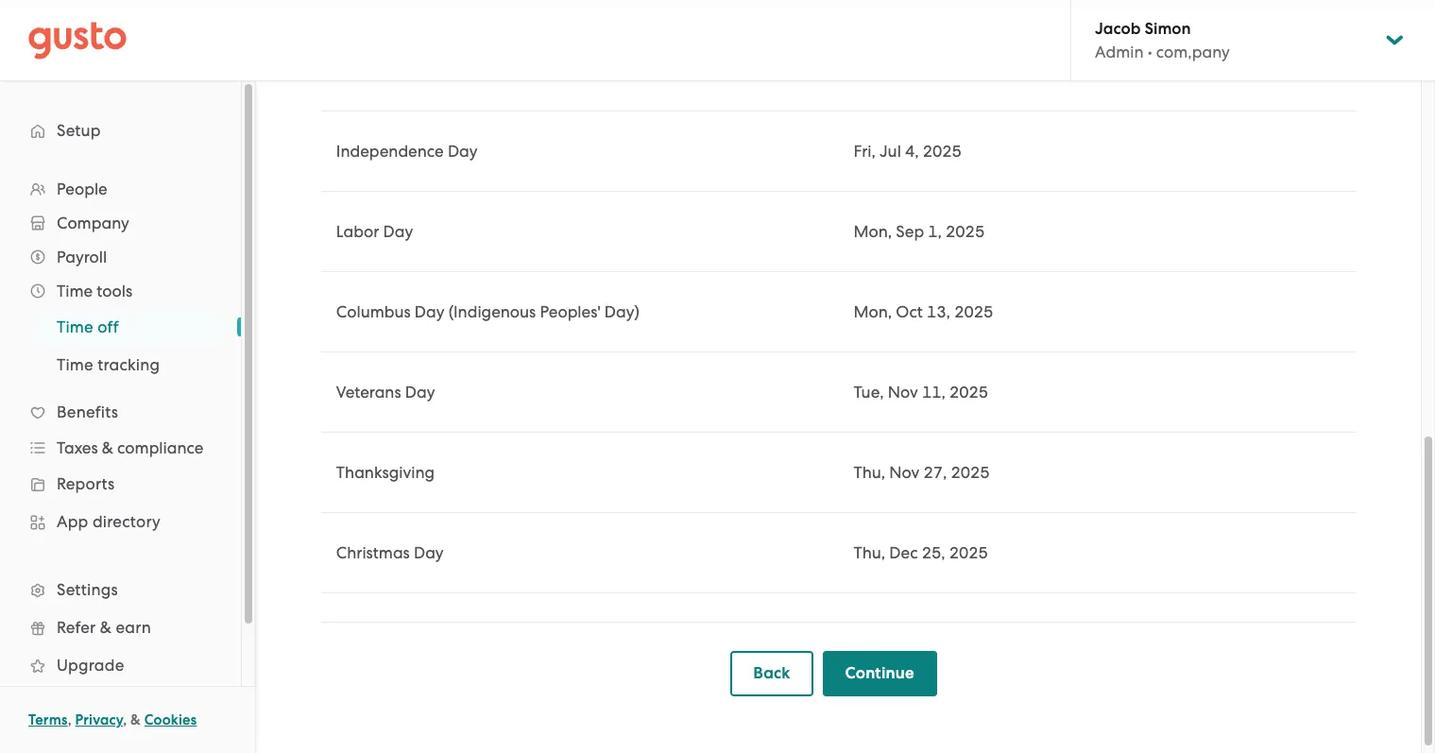 Task type: vqa. For each thing, say whether or not it's contained in the screenshot.
PLAN
no



Task type: locate. For each thing, give the bounding box(es) containing it.
, left privacy
[[68, 712, 72, 729]]

continue
[[845, 663, 915, 683]]

& left cookies button
[[130, 712, 141, 729]]

1 , from the left
[[68, 712, 72, 729]]

thu, left '27,'
[[854, 463, 886, 482]]

cookies
[[144, 712, 197, 729]]

2 time from the top
[[57, 318, 93, 336]]

2025
[[948, 61, 987, 80], [923, 142, 962, 161], [946, 222, 985, 241], [955, 302, 993, 321], [950, 383, 989, 402], [951, 463, 990, 482], [949, 543, 988, 562]]

veterans day
[[336, 383, 435, 402]]

jun
[[890, 61, 917, 80]]

jul
[[880, 142, 901, 161]]

1,
[[928, 222, 942, 241]]

3 time from the top
[[57, 355, 93, 374]]

time off
[[57, 318, 119, 336]]

2025 right 4,
[[923, 142, 962, 161]]

mon, oct 13, 2025
[[854, 302, 993, 321]]

time for time tools
[[57, 282, 93, 301]]

thu, jun 19, 2025
[[854, 61, 987, 80]]

settings
[[57, 580, 118, 599]]

2025 right 19,
[[948, 61, 987, 80]]

1 mon, from the top
[[854, 222, 892, 241]]

2025 right 11,
[[950, 383, 989, 402]]

gusto navigation element
[[0, 81, 241, 752]]

1 list from the top
[[0, 172, 241, 722]]

time
[[57, 282, 93, 301], [57, 318, 93, 336], [57, 355, 93, 374]]

1 vertical spatial &
[[100, 618, 112, 637]]

labor
[[336, 222, 379, 241]]

thu, left dec
[[854, 543, 886, 562]]

directory
[[93, 512, 161, 531]]

payroll button
[[19, 240, 222, 274]]

tue,
[[854, 383, 884, 402]]

fri, jul 4, 2025
[[854, 142, 962, 161]]

com,pany
[[1157, 43, 1230, 61]]

thu,
[[854, 61, 886, 80], [854, 463, 886, 482], [854, 543, 886, 562]]

privacy
[[75, 712, 123, 729]]

nov for 27,
[[890, 463, 920, 482]]

0 vertical spatial &
[[102, 439, 113, 457]]

terms , privacy , & cookies
[[28, 712, 197, 729]]

day right labor on the top
[[383, 222, 413, 241]]

2 mon, from the top
[[854, 302, 892, 321]]

& inside refer & earn link
[[100, 618, 112, 637]]

mon, left sep on the right of page
[[854, 222, 892, 241]]

mon, left oct
[[854, 302, 892, 321]]

mon,
[[854, 222, 892, 241], [854, 302, 892, 321]]

2025 for mon, sep 1, 2025
[[946, 222, 985, 241]]

off
[[98, 318, 119, 336]]

day right christmas
[[414, 543, 444, 562]]

& left earn on the left of the page
[[100, 618, 112, 637]]

2025 for thu, dec 25, 2025
[[949, 543, 988, 562]]

time down time off
[[57, 355, 93, 374]]

, left cookies button
[[123, 712, 127, 729]]

1 vertical spatial mon,
[[854, 302, 892, 321]]

cookies button
[[144, 709, 197, 731]]

labor day
[[336, 222, 413, 241]]

2025 right 1, at right top
[[946, 222, 985, 241]]

back link
[[731, 651, 813, 697]]

nov left 11,
[[888, 383, 918, 402]]

time tracking link
[[34, 348, 222, 382]]

refer
[[57, 618, 96, 637]]

taxes & compliance
[[57, 439, 204, 457]]

simon
[[1145, 19, 1191, 39]]

setup link
[[19, 113, 222, 147]]

peoples'
[[540, 302, 601, 321]]

back
[[753, 663, 791, 683]]

time off link
[[34, 310, 222, 344]]

thu, left jun
[[854, 61, 886, 80]]

2 , from the left
[[123, 712, 127, 729]]

tools
[[97, 282, 132, 301]]

2025 for thu, jun 19, 2025
[[948, 61, 987, 80]]

day right columbus
[[415, 302, 445, 321]]

tracking
[[98, 355, 160, 374]]

1 vertical spatial thu,
[[854, 463, 886, 482]]

0 vertical spatial time
[[57, 282, 93, 301]]

4,
[[905, 142, 919, 161]]

refer & earn link
[[19, 611, 222, 645]]

list
[[0, 172, 241, 722], [0, 308, 241, 384]]

people
[[57, 180, 107, 198]]

thu, for thu, jun 19, 2025
[[854, 61, 886, 80]]

mon, for mon, sep 1, 2025
[[854, 222, 892, 241]]

christmas day
[[336, 543, 444, 562]]

2025 right '27,'
[[951, 463, 990, 482]]

nov
[[888, 383, 918, 402], [890, 463, 920, 482]]

time tools
[[57, 282, 132, 301]]

dec
[[890, 543, 918, 562]]

independence
[[336, 142, 444, 161]]

upgrade link
[[19, 648, 222, 682]]

&
[[102, 439, 113, 457], [100, 618, 112, 637], [130, 712, 141, 729]]

privacy link
[[75, 712, 123, 729]]

0 vertical spatial mon,
[[854, 222, 892, 241]]

thanksgiving
[[336, 463, 435, 482]]

& right taxes
[[102, 439, 113, 457]]

taxes
[[57, 439, 98, 457]]

3 thu, from the top
[[854, 543, 886, 562]]

time down the payroll
[[57, 282, 93, 301]]

0 vertical spatial nov
[[888, 383, 918, 402]]

13,
[[927, 302, 951, 321]]

jacob
[[1095, 19, 1141, 39]]

2 vertical spatial time
[[57, 355, 93, 374]]

app directory link
[[19, 505, 222, 539]]

thu, dec 25, 2025
[[854, 543, 988, 562]]

25,
[[922, 543, 946, 562]]

1 time from the top
[[57, 282, 93, 301]]

,
[[68, 712, 72, 729], [123, 712, 127, 729]]

2025 for mon, oct 13, 2025
[[955, 302, 993, 321]]

day
[[448, 142, 478, 161], [383, 222, 413, 241], [415, 302, 445, 321], [405, 383, 435, 402], [414, 543, 444, 562]]

day right veterans
[[405, 383, 435, 402]]

day right independence
[[448, 142, 478, 161]]

time left off
[[57, 318, 93, 336]]

2025 right "13,"
[[955, 302, 993, 321]]

people button
[[19, 172, 222, 206]]

nov left '27,'
[[890, 463, 920, 482]]

0 vertical spatial thu,
[[854, 61, 886, 80]]

time inside dropdown button
[[57, 282, 93, 301]]

company
[[57, 214, 129, 232]]

0 horizontal spatial ,
[[68, 712, 72, 729]]

juneteenth
[[336, 61, 421, 80]]

tue, nov 11, 2025
[[854, 383, 989, 402]]

app
[[57, 512, 88, 531]]

1 thu, from the top
[[854, 61, 886, 80]]

2025 right 25,
[[949, 543, 988, 562]]

2 thu, from the top
[[854, 463, 886, 482]]

1 vertical spatial time
[[57, 318, 93, 336]]

1 vertical spatial nov
[[890, 463, 920, 482]]

2 vertical spatial thu,
[[854, 543, 886, 562]]

2 list from the top
[[0, 308, 241, 384]]

earn
[[116, 618, 151, 637]]

& inside taxes & compliance dropdown button
[[102, 439, 113, 457]]

1 horizontal spatial ,
[[123, 712, 127, 729]]

refer & earn
[[57, 618, 151, 637]]

benefits link
[[19, 395, 222, 429]]

mon, sep 1, 2025
[[854, 222, 985, 241]]

& for compliance
[[102, 439, 113, 457]]



Task type: describe. For each thing, give the bounding box(es) containing it.
reports link
[[19, 467, 222, 501]]

fri,
[[854, 142, 876, 161]]

continue link
[[823, 651, 937, 697]]

taxes & compliance button
[[19, 431, 222, 465]]

list containing time off
[[0, 308, 241, 384]]

upgrade
[[57, 656, 124, 675]]

company button
[[19, 206, 222, 240]]

jacob simon admin • com,pany
[[1095, 19, 1230, 61]]

day for labor
[[383, 222, 413, 241]]

(indigenous
[[449, 302, 536, 321]]

time for time tracking
[[57, 355, 93, 374]]

& for earn
[[100, 618, 112, 637]]

admin
[[1095, 43, 1144, 61]]

2 vertical spatial &
[[130, 712, 141, 729]]

•
[[1148, 43, 1153, 61]]

27,
[[924, 463, 947, 482]]

day for columbus
[[415, 302, 445, 321]]

thu, nov 27, 2025
[[854, 463, 990, 482]]

time tools button
[[19, 274, 222, 308]]

11,
[[922, 383, 946, 402]]

19,
[[921, 61, 944, 80]]

time tracking
[[57, 355, 160, 374]]

list containing people
[[0, 172, 241, 722]]

day for veterans
[[405, 383, 435, 402]]

benefits
[[57, 403, 118, 422]]

terms
[[28, 712, 68, 729]]

veterans
[[336, 383, 401, 402]]

sep
[[896, 222, 924, 241]]

2025 for thu, nov 27, 2025
[[951, 463, 990, 482]]

thu, for thu, dec 25, 2025
[[854, 543, 886, 562]]

compliance
[[117, 439, 204, 457]]

terms link
[[28, 712, 68, 729]]

time for time off
[[57, 318, 93, 336]]

day for christmas
[[414, 543, 444, 562]]

payroll
[[57, 248, 107, 267]]

columbus
[[336, 302, 411, 321]]

christmas
[[336, 543, 410, 562]]

columbus day (indigenous peoples' day)
[[336, 302, 640, 321]]

thu, for thu, nov 27, 2025
[[854, 463, 886, 482]]

settings link
[[19, 573, 222, 607]]

mon, for mon, oct 13, 2025
[[854, 302, 892, 321]]

day for independence
[[448, 142, 478, 161]]

oct
[[896, 302, 923, 321]]

app directory
[[57, 512, 161, 531]]

nov for 11,
[[888, 383, 918, 402]]

home image
[[28, 21, 127, 59]]

reports
[[57, 474, 115, 493]]

setup
[[57, 121, 101, 140]]

independence day
[[336, 142, 478, 161]]

2025 for fri, jul 4, 2025
[[923, 142, 962, 161]]

day)
[[605, 302, 640, 321]]

2025 for tue, nov 11, 2025
[[950, 383, 989, 402]]



